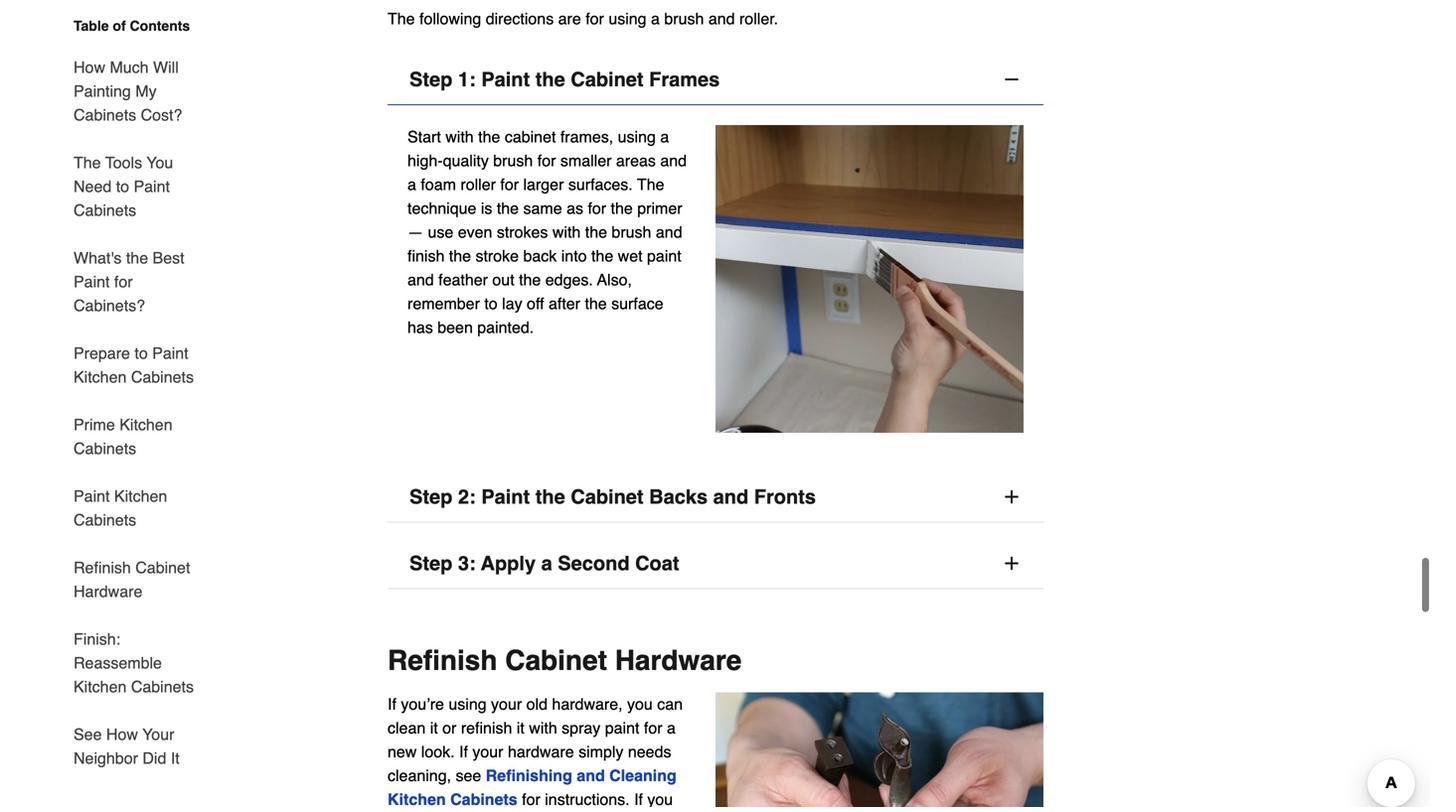 Task type: describe. For each thing, give the bounding box(es) containing it.
1 vertical spatial refinish
[[388, 646, 497, 677]]

directions
[[486, 9, 554, 28]]

hardware inside refinish cabinet hardware
[[74, 583, 142, 601]]

table of contents element
[[58, 16, 207, 771]]

prepare to paint kitchen cabinets link
[[74, 330, 207, 401]]

reassemble
[[74, 654, 162, 673]]

plus image for step 2: paint the cabinet backs and fronts
[[1002, 488, 1022, 507]]

the down surfaces.
[[611, 199, 633, 217]]

new
[[388, 743, 417, 762]]

and inside refinishing and cleaning kitchen cabinets
[[577, 767, 605, 786]]

primer
[[637, 199, 682, 217]]

for right are
[[586, 9, 604, 28]]

foam
[[421, 175, 456, 194]]

a down frames on the top
[[660, 127, 669, 146]]

wet
[[618, 247, 643, 265]]

surface
[[611, 294, 663, 313]]

finish: reassemble kitchen cabinets
[[74, 631, 194, 697]]

minus image
[[1002, 69, 1022, 89]]

using inside if you're using your old hardware, you can clean it or refinish it with spray paint for a new look. if your hardware simply needs cleaning, see
[[449, 696, 487, 714]]

see how your neighbor did it link
[[74, 712, 207, 771]]

even
[[458, 223, 492, 241]]

prime
[[74, 416, 115, 434]]

1:
[[458, 68, 476, 91]]

you're
[[401, 696, 444, 714]]

spray
[[562, 720, 601, 738]]

step for step 1: paint the cabinet frames
[[409, 68, 453, 91]]

step 1: paint the cabinet frames
[[409, 68, 720, 91]]

paint inside if you're using your old hardware, you can clean it or refinish it with spray paint for a new look. if your hardware simply needs cleaning, see
[[605, 720, 639, 738]]

cabinets inside prime kitchen cabinets
[[74, 440, 136, 458]]

finish
[[407, 247, 445, 265]]

cabinets inside finish: reassemble kitchen cabinets
[[131, 678, 194, 697]]

refinish
[[461, 720, 512, 738]]

remember
[[407, 294, 480, 313]]

the up also,
[[591, 247, 613, 265]]

kitchen inside prime kitchen cabinets
[[119, 416, 173, 434]]

and down primer
[[656, 223, 682, 241]]

painted.
[[477, 318, 534, 337]]

high-
[[407, 151, 443, 170]]

fronts
[[754, 486, 816, 509]]

hardware
[[508, 743, 574, 762]]

cabinets inside the tools you need to paint cabinets
[[74, 201, 136, 220]]

and down finish in the left of the page
[[407, 271, 434, 289]]

paint inside step 2: paint the cabinet backs and fronts button
[[481, 486, 530, 509]]

2:
[[458, 486, 476, 509]]

cleaning,
[[388, 767, 451, 786]]

step 3: apply a second coat button
[[388, 539, 1043, 590]]

cabinet up the "old"
[[505, 646, 607, 677]]

has
[[407, 318, 433, 337]]

cost?
[[141, 106, 182, 124]]

2 it from the left
[[517, 720, 525, 738]]

the up feather
[[449, 247, 471, 265]]

the up off
[[519, 271, 541, 289]]

cleaning
[[609, 767, 677, 786]]

as
[[567, 199, 583, 217]]

strokes
[[497, 223, 548, 241]]

old
[[526, 696, 548, 714]]

lay
[[502, 294, 522, 313]]

cabinets?
[[74, 297, 145, 315]]

you
[[146, 154, 173, 172]]

kitchen inside prepare to paint kitchen cabinets
[[74, 368, 127, 387]]

a person holding cabinet hardware in front of a door. image
[[716, 693, 1043, 808]]

kitchen inside paint kitchen cabinets
[[114, 487, 167, 506]]

see how your neighbor did it
[[74, 726, 180, 768]]

backs
[[649, 486, 708, 509]]

for up larger in the left top of the page
[[537, 151, 556, 170]]

painting
[[74, 82, 131, 100]]

1 vertical spatial if
[[459, 743, 468, 762]]

are
[[558, 9, 581, 28]]

a inside if you're using your old hardware, you can clean it or refinish it with spray paint for a new look. if your hardware simply needs cleaning, see
[[667, 720, 676, 738]]

what's the best paint for cabinets?
[[74, 249, 184, 315]]

the up "quality"
[[478, 127, 500, 146]]

how much will painting my cabinets cost?
[[74, 58, 182, 124]]

for inside if you're using your old hardware, you can clean it or refinish it with spray paint for a new look. if your hardware simply needs cleaning, see
[[644, 720, 662, 738]]

0 vertical spatial your
[[491, 696, 522, 714]]

back
[[523, 247, 557, 265]]

how inside see how your neighbor did it
[[106, 726, 138, 744]]

kitchen inside finish: reassemble kitchen cabinets
[[74, 678, 127, 697]]

what's
[[74, 249, 122, 267]]

best
[[153, 249, 184, 267]]

prime kitchen cabinets link
[[74, 401, 207, 473]]

and inside button
[[713, 486, 749, 509]]

hardware,
[[552, 696, 623, 714]]

the inside start with the cabinet frames, using a high-quality brush for smaller areas and a foam roller for larger surfaces. the technique is the same as for the primer — use even strokes with the brush and finish the stroke back into the wet paint and feather out the edges. also, remember to lay off after the surface has been painted.
[[637, 175, 664, 194]]

step 1: paint the cabinet frames button
[[388, 54, 1043, 105]]

the right is
[[497, 199, 519, 217]]

see
[[74, 726, 102, 744]]

1 vertical spatial with
[[552, 223, 581, 241]]

is
[[481, 199, 492, 217]]

with inside if you're using your old hardware, you can clean it or refinish it with spray paint for a new look. if your hardware simply needs cleaning, see
[[529, 720, 557, 738]]

paint inside prepare to paint kitchen cabinets
[[152, 344, 188, 363]]

areas
[[616, 151, 656, 170]]

it
[[171, 750, 180, 768]]

tools
[[105, 154, 142, 172]]

to inside start with the cabinet frames, using a high-quality brush for smaller areas and a foam roller for larger surfaces. the technique is the same as for the primer — use even strokes with the brush and finish the stroke back into the wet paint and feather out the edges. also, remember to lay off after the surface has been painted.
[[484, 294, 498, 313]]

3:
[[458, 553, 476, 576]]

paint inside what's the best paint for cabinets?
[[74, 273, 110, 291]]

the for the tools you need to paint cabinets
[[74, 154, 101, 172]]

paint kitchen cabinets
[[74, 487, 167, 530]]

cabinets inside refinishing and cleaning kitchen cabinets
[[450, 791, 517, 808]]

your
[[142, 726, 174, 744]]

start
[[407, 127, 441, 146]]

simply
[[578, 743, 624, 762]]

0 vertical spatial with
[[445, 127, 474, 146]]

apply
[[481, 553, 536, 576]]

a up frames on the top
[[651, 9, 660, 28]]

how inside how much will painting my cabinets cost?
[[74, 58, 105, 77]]

plus image for step 3: apply a second coat
[[1002, 554, 1022, 574]]

second
[[558, 553, 630, 576]]

see
[[456, 767, 481, 786]]

neighbor
[[74, 750, 138, 768]]



Task type: locate. For each thing, give the bounding box(es) containing it.
paint inside step 1: paint the cabinet frames button
[[481, 68, 530, 91]]

brush up wet
[[612, 223, 651, 241]]

paint
[[481, 68, 530, 91], [134, 177, 170, 196], [74, 273, 110, 291], [152, 344, 188, 363], [481, 486, 530, 509], [74, 487, 110, 506]]

for right the roller
[[500, 175, 519, 194]]

out
[[492, 271, 514, 289]]

cabinets
[[74, 106, 136, 124], [74, 201, 136, 220], [131, 368, 194, 387], [74, 440, 136, 458], [74, 511, 136, 530], [131, 678, 194, 697], [450, 791, 517, 808]]

0 horizontal spatial to
[[116, 177, 129, 196]]

0 vertical spatial hardware
[[74, 583, 142, 601]]

look.
[[421, 743, 455, 762]]

a down can
[[667, 720, 676, 738]]

2 horizontal spatial brush
[[664, 9, 704, 28]]

cabinets down the painting
[[74, 106, 136, 124]]

kitchen
[[74, 368, 127, 387], [119, 416, 173, 434], [114, 487, 167, 506], [74, 678, 127, 697], [388, 791, 446, 808]]

paint inside the tools you need to paint cabinets
[[134, 177, 170, 196]]

to right prepare
[[135, 344, 148, 363]]

1 step from the top
[[409, 68, 453, 91]]

refinish inside refinish cabinet hardware
[[74, 559, 131, 577]]

larger
[[523, 175, 564, 194]]

how much will painting my cabinets cost? link
[[74, 44, 207, 139]]

clean
[[388, 720, 426, 738]]

refinish cabinet hardware up finish:
[[74, 559, 190, 601]]

the inside what's the best paint for cabinets?
[[126, 249, 148, 267]]

1 horizontal spatial if
[[459, 743, 468, 762]]

use
[[428, 223, 453, 241]]

0 horizontal spatial the
[[74, 154, 101, 172]]

with up hardware
[[529, 720, 557, 738]]

0 horizontal spatial paint
[[605, 720, 639, 738]]

plus image
[[1002, 488, 1022, 507], [1002, 554, 1022, 574]]

after
[[549, 294, 580, 313]]

been
[[438, 318, 473, 337]]

it up hardware
[[517, 720, 525, 738]]

1 horizontal spatial the
[[388, 9, 415, 28]]

2 vertical spatial to
[[135, 344, 148, 363]]

cabinets up 'your'
[[131, 678, 194, 697]]

paint
[[647, 247, 681, 265], [605, 720, 639, 738]]

a right apply
[[541, 553, 552, 576]]

cabinet inside refinish cabinet hardware
[[135, 559, 190, 577]]

technique
[[407, 199, 476, 217]]

0 vertical spatial paint
[[647, 247, 681, 265]]

for up needs
[[644, 720, 662, 738]]

paint down what's
[[74, 273, 110, 291]]

how up neighbor
[[106, 726, 138, 744]]

1 horizontal spatial brush
[[612, 223, 651, 241]]

0 vertical spatial the
[[388, 9, 415, 28]]

if you're using your old hardware, you can clean it or refinish it with spray paint for a new look. if your hardware simply needs cleaning, see
[[388, 696, 683, 786]]

0 horizontal spatial refinish cabinet hardware
[[74, 559, 190, 601]]

to inside the tools you need to paint cabinets
[[116, 177, 129, 196]]

into
[[561, 247, 587, 265]]

start with the cabinet frames, using a high-quality brush for smaller areas and a foam roller for larger surfaces. the technique is the same as for the primer — use even strokes with the brush and finish the stroke back into the wet paint and feather out the edges. also, remember to lay off after the surface has been painted.
[[407, 127, 687, 337]]

the inside the tools you need to paint cabinets
[[74, 154, 101, 172]]

the left best at the top
[[126, 249, 148, 267]]

kitchen inside refinishing and cleaning kitchen cabinets
[[388, 791, 446, 808]]

will
[[153, 58, 179, 77]]

0 vertical spatial if
[[388, 696, 396, 714]]

1 vertical spatial step
[[409, 486, 453, 509]]

paint inside start with the cabinet frames, using a high-quality brush for smaller areas and a foam roller for larger surfaces. the technique is the same as for the primer — use even strokes with the brush and finish the stroke back into the wet paint and feather out the edges. also, remember to lay off after the surface has been painted.
[[647, 247, 681, 265]]

plus image inside step 3: apply a second coat button
[[1002, 554, 1022, 574]]

step left 2: at the left bottom
[[409, 486, 453, 509]]

cabinet up frames, on the left top of page
[[571, 68, 644, 91]]

the left following
[[388, 9, 415, 28]]

with
[[445, 127, 474, 146], [552, 223, 581, 241], [529, 720, 557, 738]]

surfaces.
[[568, 175, 633, 194]]

for up cabinets?
[[114, 273, 133, 291]]

prepare to paint kitchen cabinets
[[74, 344, 194, 387]]

1 vertical spatial your
[[472, 743, 503, 762]]

2 vertical spatial brush
[[612, 223, 651, 241]]

hardware up can
[[615, 646, 742, 677]]

refinishing and cleaning kitchen cabinets link
[[388, 767, 677, 808]]

1 vertical spatial using
[[618, 127, 656, 146]]

of
[[113, 18, 126, 34]]

0 horizontal spatial brush
[[493, 151, 533, 170]]

hardware up finish:
[[74, 583, 142, 601]]

a inside step 3: apply a second coat button
[[541, 553, 552, 576]]

using inside start with the cabinet frames, using a high-quality brush for smaller areas and a foam roller for larger surfaces. the technique is the same as for the primer — use even strokes with the brush and finish the stroke back into the wet paint and feather out the edges. also, remember to lay off after the surface has been painted.
[[618, 127, 656, 146]]

kitchen down prime kitchen cabinets link
[[114, 487, 167, 506]]

0 vertical spatial using
[[609, 9, 647, 28]]

finish:
[[74, 631, 120, 649]]

did
[[142, 750, 166, 768]]

1 plus image from the top
[[1002, 488, 1022, 507]]

refinish
[[74, 559, 131, 577], [388, 646, 497, 677]]

1 horizontal spatial refinish cabinet hardware
[[388, 646, 742, 677]]

paint right prepare
[[152, 344, 188, 363]]

need
[[74, 177, 112, 196]]

stroke
[[476, 247, 519, 265]]

1 vertical spatial hardware
[[615, 646, 742, 677]]

the
[[388, 9, 415, 28], [74, 154, 101, 172], [637, 175, 664, 194]]

brush
[[664, 9, 704, 28], [493, 151, 533, 170], [612, 223, 651, 241]]

paint inside paint kitchen cabinets
[[74, 487, 110, 506]]

0 vertical spatial plus image
[[1002, 488, 1022, 507]]

2 vertical spatial step
[[409, 553, 453, 576]]

it left or
[[430, 720, 438, 738]]

2 vertical spatial using
[[449, 696, 487, 714]]

refinish down paint kitchen cabinets
[[74, 559, 131, 577]]

cabinets up prime kitchen cabinets link
[[131, 368, 194, 387]]

0 vertical spatial how
[[74, 58, 105, 77]]

a left foam
[[407, 175, 416, 194]]

roller.
[[739, 9, 778, 28]]

and right backs
[[713, 486, 749, 509]]

with up "quality"
[[445, 127, 474, 146]]

roller
[[460, 175, 496, 194]]

paint down prime kitchen cabinets
[[74, 487, 110, 506]]

paint kitchen cabinets link
[[74, 473, 207, 545]]

0 vertical spatial step
[[409, 68, 453, 91]]

the down also,
[[585, 294, 607, 313]]

frames
[[649, 68, 720, 91]]

1 horizontal spatial to
[[135, 344, 148, 363]]

a person painting cabinets white with a brush. image
[[716, 125, 1024, 433]]

the following directions are for using a brush and roller.
[[388, 9, 778, 28]]

0 vertical spatial refinish
[[74, 559, 131, 577]]

contents
[[130, 18, 190, 34]]

also,
[[597, 271, 632, 289]]

step left the 3:
[[409, 553, 453, 576]]

can
[[657, 696, 683, 714]]

and down simply
[[577, 767, 605, 786]]

0 vertical spatial brush
[[664, 9, 704, 28]]

kitchen right "prime"
[[119, 416, 173, 434]]

2 horizontal spatial the
[[637, 175, 664, 194]]

cabinets down see
[[450, 791, 517, 808]]

following
[[419, 9, 481, 28]]

1 horizontal spatial it
[[517, 720, 525, 738]]

refinish cabinet hardware inside table of contents element
[[74, 559, 190, 601]]

0 horizontal spatial if
[[388, 696, 396, 714]]

using up areas
[[618, 127, 656, 146]]

cabinet down paint kitchen cabinets link
[[135, 559, 190, 577]]

brush down cabinet
[[493, 151, 533, 170]]

the up cabinet
[[535, 68, 565, 91]]

0 horizontal spatial hardware
[[74, 583, 142, 601]]

1 vertical spatial the
[[74, 154, 101, 172]]

2 horizontal spatial to
[[484, 294, 498, 313]]

and left roller.
[[708, 9, 735, 28]]

cabinet up second
[[571, 486, 644, 509]]

the for the following directions are for using a brush and roller.
[[388, 9, 415, 28]]

prepare
[[74, 344, 130, 363]]

paint right 1:
[[481, 68, 530, 91]]

if up clean
[[388, 696, 396, 714]]

1 horizontal spatial hardware
[[615, 646, 742, 677]]

—
[[407, 223, 423, 241]]

1 vertical spatial to
[[484, 294, 498, 313]]

0 horizontal spatial refinish
[[74, 559, 131, 577]]

coat
[[635, 553, 679, 576]]

step for step 2: paint the cabinet backs and fronts
[[409, 486, 453, 509]]

for inside what's the best paint for cabinets?
[[114, 273, 133, 291]]

paint right wet
[[647, 247, 681, 265]]

refinishing and cleaning kitchen cabinets
[[388, 767, 677, 808]]

to down tools
[[116, 177, 129, 196]]

2 vertical spatial the
[[637, 175, 664, 194]]

kitchen down reassemble
[[74, 678, 127, 697]]

cabinets inside paint kitchen cabinets
[[74, 511, 136, 530]]

feather
[[438, 271, 488, 289]]

using up or
[[449, 696, 487, 714]]

to
[[116, 177, 129, 196], [484, 294, 498, 313], [135, 344, 148, 363]]

or
[[442, 720, 457, 738]]

using right are
[[609, 9, 647, 28]]

my
[[135, 82, 157, 100]]

1 vertical spatial plus image
[[1002, 554, 1022, 574]]

off
[[527, 294, 544, 313]]

edges.
[[545, 271, 593, 289]]

cabinets inside prepare to paint kitchen cabinets
[[131, 368, 194, 387]]

1 horizontal spatial paint
[[647, 247, 681, 265]]

refinishing
[[486, 767, 572, 786]]

much
[[110, 58, 149, 77]]

0 vertical spatial to
[[116, 177, 129, 196]]

step 2: paint the cabinet backs and fronts
[[409, 486, 816, 509]]

the tools you need to paint cabinets
[[74, 154, 173, 220]]

cabinet
[[505, 127, 556, 146]]

with up into at the top of page
[[552, 223, 581, 241]]

kitchen down cleaning,
[[388, 791, 446, 808]]

refinish cabinet hardware link
[[74, 545, 207, 616]]

table of contents
[[74, 18, 190, 34]]

1 vertical spatial how
[[106, 726, 138, 744]]

using for for
[[609, 9, 647, 28]]

a
[[651, 9, 660, 28], [660, 127, 669, 146], [407, 175, 416, 194], [541, 553, 552, 576], [667, 720, 676, 738]]

3 step from the top
[[409, 553, 453, 576]]

refinish cabinet hardware up hardware,
[[388, 646, 742, 677]]

using for frames,
[[618, 127, 656, 146]]

to inside prepare to paint kitchen cabinets
[[135, 344, 148, 363]]

frames,
[[560, 127, 613, 146]]

quality
[[443, 151, 489, 170]]

step for step 3: apply a second coat
[[409, 553, 453, 576]]

step 3: apply a second coat
[[409, 553, 679, 576]]

to left lay on the top left
[[484, 294, 498, 313]]

how up the painting
[[74, 58, 105, 77]]

2 step from the top
[[409, 486, 453, 509]]

1 horizontal spatial refinish
[[388, 646, 497, 677]]

the up into at the top of page
[[585, 223, 607, 241]]

0 vertical spatial refinish cabinet hardware
[[74, 559, 190, 601]]

paint right 2: at the left bottom
[[481, 486, 530, 509]]

for right as
[[588, 199, 606, 217]]

paint down the you
[[605, 720, 639, 738]]

1 it from the left
[[430, 720, 438, 738]]

what's the best paint for cabinets? link
[[74, 235, 207, 330]]

table
[[74, 18, 109, 34]]

kitchen down prepare
[[74, 368, 127, 387]]

the up primer
[[637, 175, 664, 194]]

paint down you
[[134, 177, 170, 196]]

the up need on the left of page
[[74, 154, 101, 172]]

the up the step 3: apply a second coat
[[535, 486, 565, 509]]

same
[[523, 199, 562, 217]]

your
[[491, 696, 522, 714], [472, 743, 503, 762]]

refinish up you're
[[388, 646, 497, 677]]

cabinets up the refinish cabinet hardware link at the left of the page
[[74, 511, 136, 530]]

needs
[[628, 743, 671, 762]]

cabinets down "prime"
[[74, 440, 136, 458]]

plus image inside step 2: paint the cabinet backs and fronts button
[[1002, 488, 1022, 507]]

smaller
[[560, 151, 612, 170]]

the tools you need to paint cabinets link
[[74, 139, 207, 235]]

cabinets down need on the left of page
[[74, 201, 136, 220]]

your down refinish
[[472, 743, 503, 762]]

prime kitchen cabinets
[[74, 416, 173, 458]]

you
[[627, 696, 653, 714]]

the
[[535, 68, 565, 91], [478, 127, 500, 146], [497, 199, 519, 217], [611, 199, 633, 217], [585, 223, 607, 241], [449, 247, 471, 265], [591, 247, 613, 265], [126, 249, 148, 267], [519, 271, 541, 289], [585, 294, 607, 313], [535, 486, 565, 509]]

your left the "old"
[[491, 696, 522, 714]]

and right areas
[[660, 151, 687, 170]]

2 vertical spatial with
[[529, 720, 557, 738]]

1 vertical spatial brush
[[493, 151, 533, 170]]

brush up frames on the top
[[664, 9, 704, 28]]

if up see
[[459, 743, 468, 762]]

2 plus image from the top
[[1002, 554, 1022, 574]]

1 vertical spatial paint
[[605, 720, 639, 738]]

cabinets inside how much will painting my cabinets cost?
[[74, 106, 136, 124]]

finish: reassemble kitchen cabinets link
[[74, 616, 207, 712]]

1 vertical spatial refinish cabinet hardware
[[388, 646, 742, 677]]

0 horizontal spatial it
[[430, 720, 438, 738]]

step left 1:
[[409, 68, 453, 91]]



Task type: vqa. For each thing, say whether or not it's contained in the screenshot.
the top Hardware
yes



